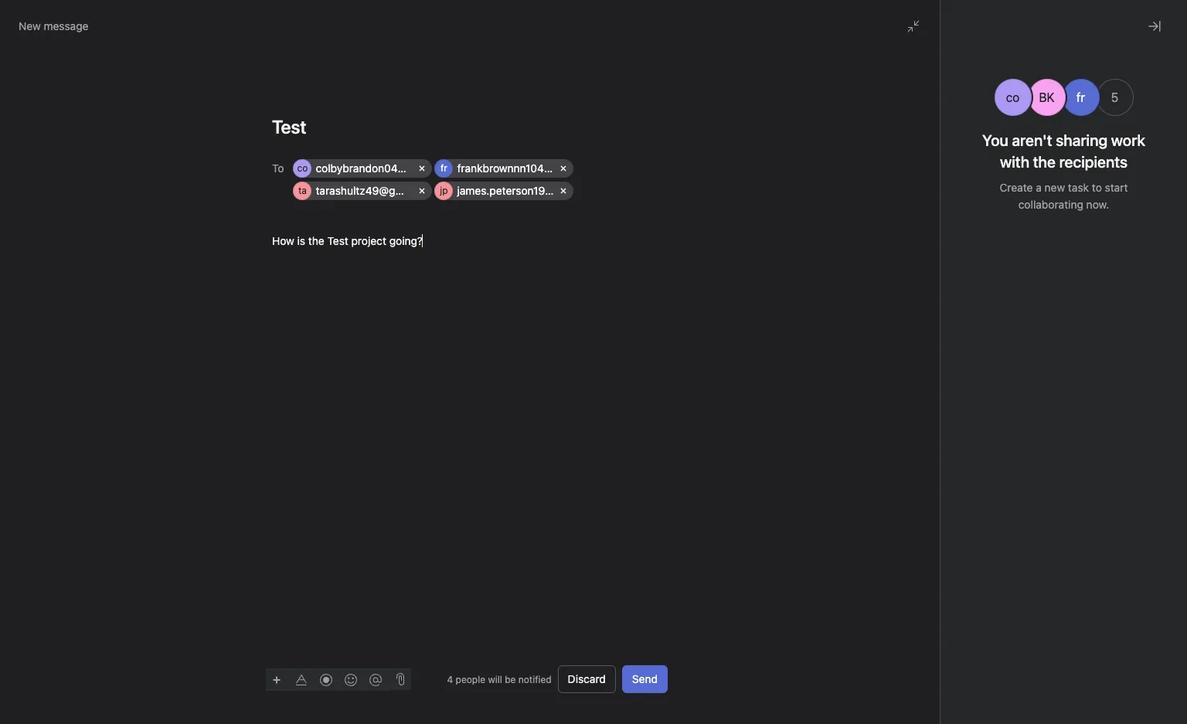 Task type: vqa. For each thing, say whether or not it's contained in the screenshot.
Board
no



Task type: describe. For each thing, give the bounding box(es) containing it.
2 horizontal spatial fr
[[1077, 90, 1086, 104]]

0 vertical spatial bk
[[947, 70, 959, 82]]

Add subject text field
[[254, 114, 687, 139]]

project for colbybrandon04@gmail.com
[[868, 475, 903, 488]]

at mention image
[[370, 674, 382, 686]]

test for to
[[327, 234, 349, 247]]

close image
[[1149, 20, 1161, 32]]

left
[[930, 18, 945, 29]]

now.
[[1087, 198, 1110, 211]]

days
[[907, 18, 928, 29]]

with
[[1000, 153, 1030, 171]]

start
[[1105, 181, 1129, 194]]

fr inside cell
[[441, 162, 448, 174]]

discard button
[[558, 666, 616, 694]]

8
[[1012, 71, 1018, 82]]

james.peterson1902@gmail.com
[[457, 184, 619, 197]]

1 vertical spatial co
[[297, 162, 308, 174]]

0 vertical spatial co
[[1006, 90, 1020, 104]]

4 people will be notified
[[447, 674, 552, 685]]

minimize image
[[908, 20, 920, 32]]

free
[[906, 7, 926, 19]]

is for colbybrandon04@gmail.com
[[814, 475, 822, 488]]

0 horizontal spatial row
[[293, 159, 665, 204]]

ta
[[298, 185, 307, 196]]

frankbrownnn104@gmail.com
[[457, 162, 605, 175]]

0 horizontal spatial colbybrandon04@gmail.com cell
[[293, 159, 459, 178]]

message
[[44, 19, 89, 32]]

test for colbybrandon04@gmail.com
[[844, 475, 865, 488]]

new message
[[19, 19, 89, 32]]

tarashultz49@gmail.com inside dialog
[[832, 449, 957, 462]]

how for to
[[272, 234, 294, 247]]

0 vertical spatial fr
[[996, 70, 1003, 82]]

emoji image
[[345, 674, 357, 686]]

insert an object image
[[272, 675, 281, 685]]

formatting image
[[295, 674, 308, 686]]

how is the test project going? for colbybrandon04@gmail.com
[[789, 475, 939, 488]]

Add subject text field
[[770, 389, 1157, 411]]

0 horizontal spatial colbybrandon04@gmail.com
[[316, 162, 459, 175]]

you
[[983, 131, 1009, 149]]

is for to
[[297, 234, 305, 247]]

will
[[488, 674, 502, 685]]

0 horizontal spatial tarashultz49@gmail.com cell
[[293, 182, 440, 200]]

people
[[456, 674, 486, 685]]

5
[[1112, 90, 1119, 104]]



Task type: locate. For each thing, give the bounding box(es) containing it.
1 vertical spatial row
[[810, 425, 1135, 469]]

new
[[19, 19, 41, 32]]

test inside dialog
[[844, 475, 865, 488]]

colbybrandon04@gmail.com inside dialog
[[832, 427, 976, 440]]

colbybrandon04@gmail.com up jp
[[316, 162, 459, 175]]

fr
[[996, 70, 1003, 82], [1077, 90, 1086, 104], [441, 162, 448, 174]]

how inside dialog
[[789, 475, 811, 488]]

be
[[505, 674, 516, 685]]

0 vertical spatial row
[[293, 159, 665, 204]]

how is the test project going?
[[272, 234, 423, 247], [789, 475, 939, 488]]

to
[[1092, 181, 1103, 194]]

send
[[632, 673, 658, 686]]

is inside dialog
[[814, 475, 822, 488]]

discard
[[568, 673, 606, 686]]

0 horizontal spatial is
[[297, 234, 305, 247]]

fr left 8
[[996, 70, 1003, 82]]

1 vertical spatial the
[[825, 475, 841, 488]]

co up "ta"
[[297, 162, 308, 174]]

1 horizontal spatial colbybrandon04@gmail.com
[[832, 427, 976, 440]]

0 horizontal spatial fr
[[441, 162, 448, 174]]

row
[[293, 159, 665, 204], [810, 425, 1135, 469]]

tarashultz49@gmail.com cell
[[293, 182, 440, 200], [810, 447, 957, 465]]

1 vertical spatial fr
[[1077, 90, 1086, 104]]

bk down share button
[[1039, 90, 1055, 104]]

1 vertical spatial tarashultz49@gmail.com cell
[[810, 447, 957, 465]]

1 horizontal spatial the
[[825, 475, 841, 488]]

notified
[[519, 674, 552, 685]]

colbybrandon04@gmail.com cell
[[293, 159, 459, 178], [810, 425, 976, 443]]

0 horizontal spatial the
[[308, 234, 325, 247]]

4
[[447, 674, 453, 685]]

0 horizontal spatial co
[[297, 162, 308, 174]]

1 horizontal spatial project
[[868, 475, 903, 488]]

trial
[[928, 7, 945, 19]]

1 vertical spatial project
[[868, 475, 903, 488]]

1 vertical spatial colbybrandon04@gmail.com
[[832, 427, 976, 440]]

1 vertical spatial bk
[[1039, 90, 1055, 104]]

0 vertical spatial colbybrandon04@gmail.com
[[316, 162, 459, 175]]

work
[[1112, 131, 1146, 149]]

0 horizontal spatial tarashultz49@gmail.com
[[316, 184, 440, 197]]

0 vertical spatial project
[[351, 234, 387, 247]]

tarashultz49@gmail.com cell inside dialog
[[810, 447, 957, 465]]

create a new task to start collaborating now.
[[1000, 181, 1129, 211]]

1 vertical spatial going?
[[906, 475, 939, 488]]

1 vertical spatial is
[[814, 475, 822, 488]]

free trial 26 days left
[[893, 7, 945, 29]]

1 vertical spatial tarashultz49@gmail.com
[[832, 449, 957, 462]]

0 vertical spatial the
[[308, 234, 325, 247]]

tarashultz49@gmail.com
[[316, 184, 440, 197], [832, 449, 957, 462]]

the for to
[[308, 234, 325, 247]]

row down add subject text box
[[293, 159, 665, 204]]

0 vertical spatial tarashultz49@gmail.com cell
[[293, 182, 440, 200]]

1 horizontal spatial colbybrandon04@gmail.com cell
[[810, 425, 976, 443]]

fr down share button
[[1077, 90, 1086, 104]]

the
[[308, 234, 325, 247], [825, 475, 841, 488]]

26
[[893, 18, 905, 29]]

dialog containing colbybrandon04@gmail.com
[[770, 342, 1157, 725]]

project
[[351, 234, 387, 247], [868, 475, 903, 488]]

1 horizontal spatial how
[[789, 475, 811, 488]]

how for colbybrandon04@gmail.com
[[789, 475, 811, 488]]

1 vertical spatial how is the test project going?
[[789, 475, 939, 488]]

0 vertical spatial how is the test project going?
[[272, 234, 423, 247]]

0 horizontal spatial how is the test project going?
[[272, 234, 423, 247]]

colbybrandon04@gmail.com
[[316, 162, 459, 175], [832, 427, 976, 440]]

james.peterson1902@gmail.com cell
[[435, 182, 619, 200]]

how is the test project going? for to
[[272, 234, 423, 247]]

1 vertical spatial how
[[789, 475, 811, 488]]

1 horizontal spatial tarashultz49@gmail.com cell
[[810, 447, 957, 465]]

1 horizontal spatial row
[[810, 425, 1135, 469]]

0 horizontal spatial bk
[[947, 70, 959, 82]]

the recipients
[[1034, 153, 1128, 171]]

is
[[297, 234, 305, 247], [814, 475, 822, 488]]

going?
[[389, 234, 423, 247], [906, 475, 939, 488]]

1 vertical spatial test
[[844, 475, 865, 488]]

1 horizontal spatial co
[[1006, 90, 1020, 104]]

share
[[1051, 70, 1077, 82]]

fr up jp
[[441, 162, 448, 174]]

share button
[[1032, 66, 1084, 87]]

0 horizontal spatial project
[[351, 234, 387, 247]]

task
[[1069, 181, 1090, 194]]

co down 8
[[1006, 90, 1020, 104]]

toolbar
[[266, 668, 390, 691]]

2 vertical spatial fr
[[441, 162, 448, 174]]

to
[[272, 161, 284, 174]]

create
[[1000, 181, 1033, 194]]

dialog
[[770, 342, 1157, 725]]

1 horizontal spatial tarashultz49@gmail.com
[[832, 449, 957, 462]]

0 vertical spatial going?
[[389, 234, 423, 247]]

1 horizontal spatial going?
[[906, 475, 939, 488]]

colbybrandon04@gmail.com down add subject text field
[[832, 427, 976, 440]]

0 horizontal spatial going?
[[389, 234, 423, 247]]

bk left 8
[[947, 70, 959, 82]]

sharing
[[1056, 131, 1108, 149]]

0 horizontal spatial test
[[327, 234, 349, 247]]

how
[[272, 234, 294, 247], [789, 475, 811, 488]]

going? for to
[[389, 234, 423, 247]]

how is the test project going? inside dialog
[[789, 475, 939, 488]]

a
[[1036, 181, 1042, 194]]

row down add subject text field
[[810, 425, 1135, 469]]

the for colbybrandon04@gmail.com
[[825, 475, 841, 488]]

1 horizontal spatial bk
[[1039, 90, 1055, 104]]

send button
[[622, 666, 668, 694]]

test
[[327, 234, 349, 247], [844, 475, 865, 488]]

collaborating
[[1019, 198, 1084, 211]]

record a video image
[[320, 674, 332, 686]]

row inside dialog
[[810, 425, 1135, 469]]

0 vertical spatial is
[[297, 234, 305, 247]]

bk
[[947, 70, 959, 82], [1039, 90, 1055, 104]]

0 vertical spatial colbybrandon04@gmail.com cell
[[293, 159, 459, 178]]

1 horizontal spatial is
[[814, 475, 822, 488]]

1 horizontal spatial how is the test project going?
[[789, 475, 939, 488]]

going? for colbybrandon04@gmail.com
[[906, 475, 939, 488]]

0 vertical spatial how
[[272, 234, 294, 247]]

you aren't sharing work with the recipients
[[983, 131, 1146, 171]]

aren't
[[1012, 131, 1053, 149]]

list box
[[411, 6, 783, 31]]

1 vertical spatial colbybrandon04@gmail.com cell
[[810, 425, 976, 443]]

1 horizontal spatial fr
[[996, 70, 1003, 82]]

frankbrownnn104@gmail.com cell
[[435, 159, 605, 178]]

1 horizontal spatial test
[[844, 475, 865, 488]]

0 vertical spatial test
[[327, 234, 349, 247]]

0 horizontal spatial how
[[272, 234, 294, 247]]

hide sidebar image
[[20, 12, 32, 25]]

0 vertical spatial tarashultz49@gmail.com
[[316, 184, 440, 197]]

new
[[1045, 181, 1066, 194]]

jp
[[440, 185, 448, 196]]

project for to
[[351, 234, 387, 247]]

co
[[1006, 90, 1020, 104], [297, 162, 308, 174]]



